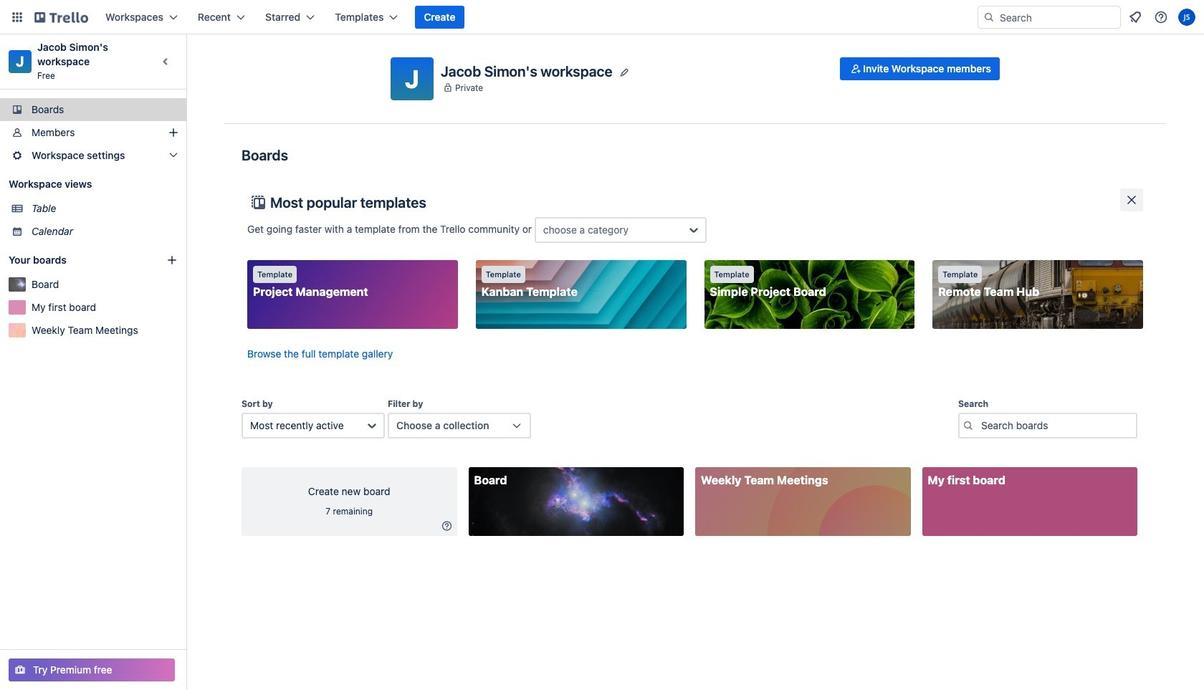 Task type: locate. For each thing, give the bounding box(es) containing it.
Search boards text field
[[959, 413, 1138, 439]]

back to home image
[[34, 6, 88, 29]]

workspace navigation collapse icon image
[[156, 52, 176, 72]]

0 notifications image
[[1127, 9, 1144, 26]]

Search field
[[995, 6, 1121, 28]]



Task type: vqa. For each thing, say whether or not it's contained in the screenshot.
Atlassian Image
no



Task type: describe. For each thing, give the bounding box(es) containing it.
sm image
[[849, 62, 864, 76]]

your boards with 3 items element
[[9, 252, 145, 269]]

sm image
[[440, 519, 454, 534]]

primary element
[[0, 0, 1205, 34]]

search image
[[984, 11, 995, 23]]

add board image
[[166, 255, 178, 266]]

jacob simon (jacobsimon16) image
[[1179, 9, 1196, 26]]

open information menu image
[[1154, 10, 1169, 24]]



